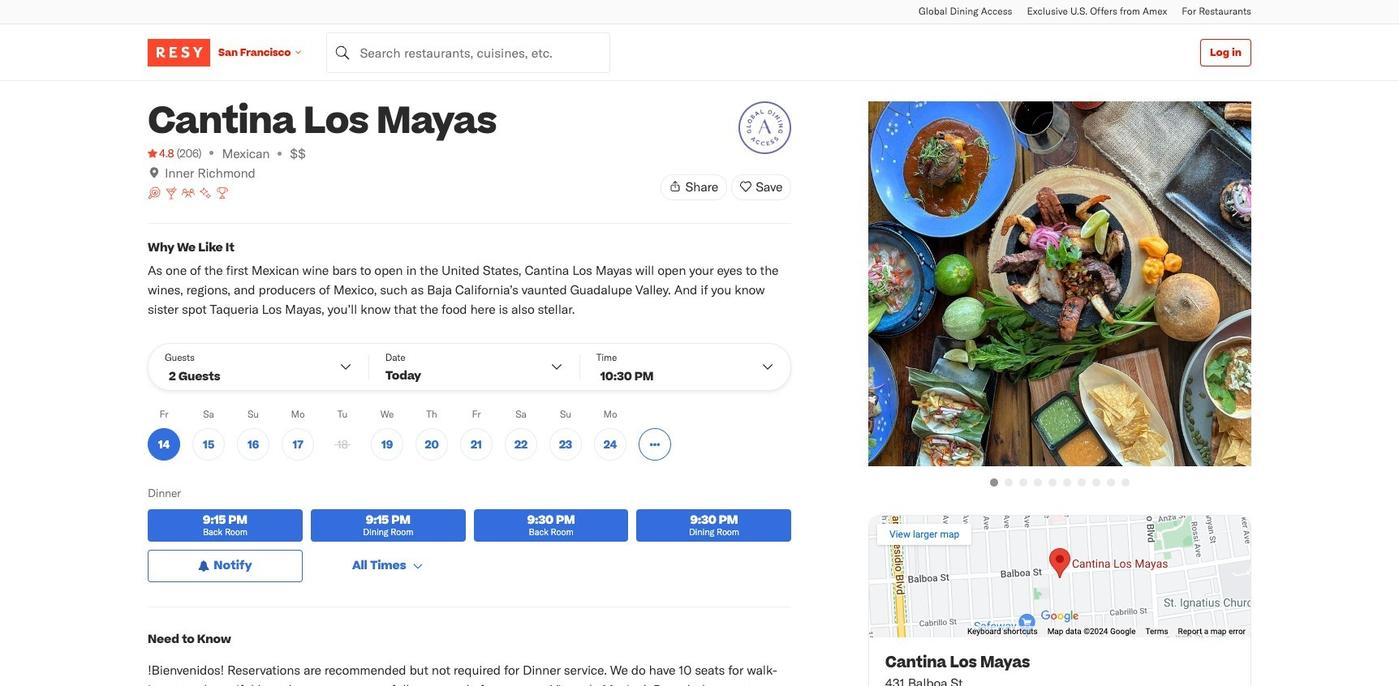 Task type: describe. For each thing, give the bounding box(es) containing it.
Search restaurants, cuisines, etc. text field
[[327, 32, 611, 73]]



Task type: locate. For each thing, give the bounding box(es) containing it.
4.8 out of 5 stars image
[[148, 145, 174, 162]]

None field
[[327, 32, 611, 73]]



